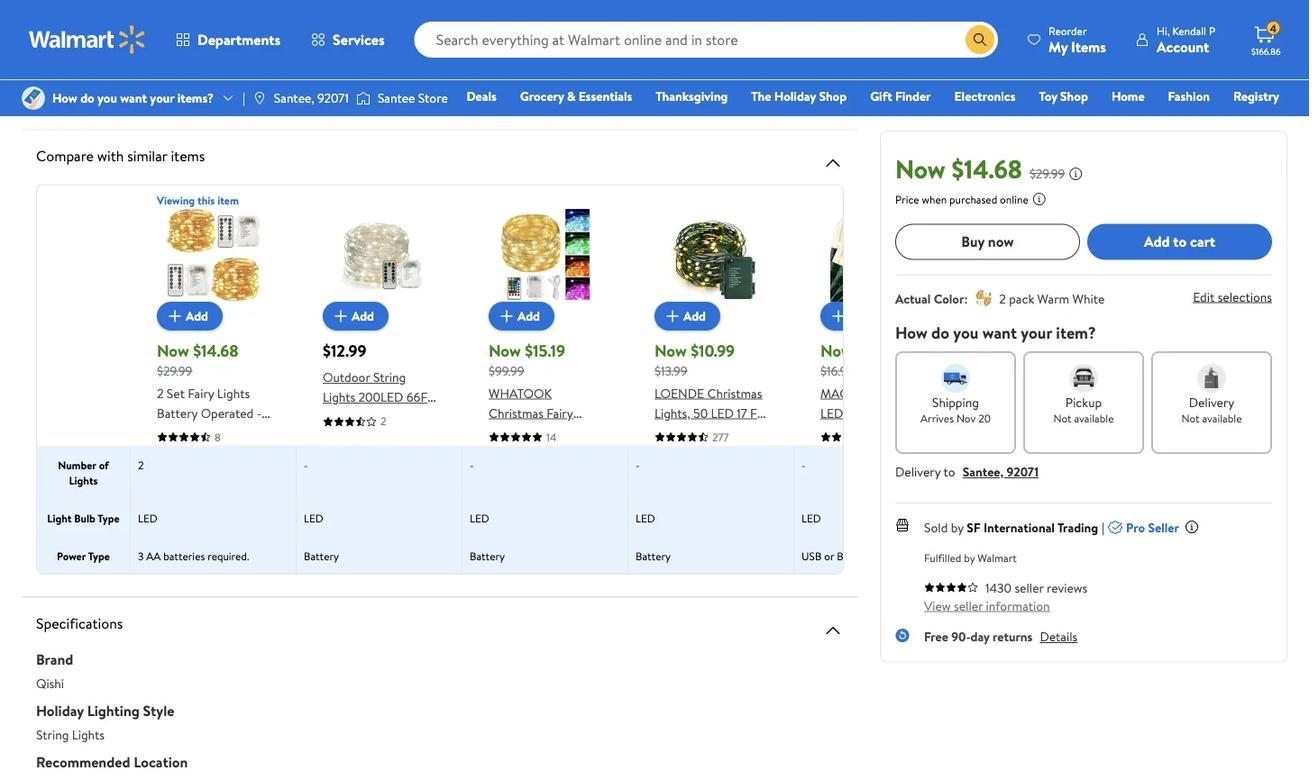 Task type: locate. For each thing, give the bounding box(es) containing it.
add inside now $15.19 group
[[518, 307, 540, 325]]

battery up specifications image
[[837, 548, 872, 564]]

battery inside the now $10.99 $13.99 loende christmas lights, 50 led 17 ft battery operated fairy lights for home party garden christmas decoration, 1 pack
[[655, 424, 695, 441]]

2 not from the left
[[1182, 410, 1200, 426]]

fulfilled
[[924, 551, 962, 566]]

do down aim
[[80, 89, 94, 107]]

warm inside the now $14.68 $29.99 2 set fairy lights battery operated - led string lights 8 modes 33ft 100 led starry lights - copper wire firefly lights for wedding birthday party christmas decoration - warm white
[[229, 563, 261, 580]]

1 vertical spatial holiday
[[36, 702, 84, 721]]

add inside $12.99 group
[[352, 307, 374, 325]]

product inside we aim to show you accurate product information. manufacturers, suppliers and others provide what you see here, and we have not verified it. see our disclaimer
[[219, 70, 263, 88]]

92071 up international at the right
[[1007, 463, 1039, 481]]

0 horizontal spatial do
[[80, 89, 94, 107]]

available inside delivery not available
[[1202, 410, 1242, 426]]

seller for view
[[954, 597, 983, 615]]

0 vertical spatial $14.68
[[952, 151, 1022, 186]]

usb inside 'cell'
[[802, 548, 822, 564]]

pickup not available
[[1054, 394, 1114, 426]]

0 horizontal spatial of
[[99, 457, 109, 472]]

 image
[[22, 87, 45, 110], [356, 89, 371, 107]]

the up "provide"
[[552, 39, 571, 56]]

3 row from the top
[[37, 499, 1309, 537]]

find
[[360, 39, 381, 56]]

add to cart image for $12.99
[[330, 305, 352, 327]]

2 row from the top
[[37, 445, 1309, 499]]

available inside the pickup not available
[[1074, 410, 1114, 426]]

arrives
[[921, 410, 954, 426]]

online
[[1000, 191, 1029, 207]]

1 vertical spatial color
[[529, 483, 560, 501]]

$29.99 up legal information image
[[1030, 165, 1065, 182]]

add up $12.99
[[352, 307, 374, 325]]

0 horizontal spatial 50
[[693, 404, 708, 422]]

0 horizontal spatial for
[[192, 503, 209, 521]]

toy shop link
[[1031, 87, 1096, 106]]

white up item?
[[1073, 290, 1105, 307]]

not inside we aim to show you accurate product information. manufacturers, suppliers and others provide what you see here, and we have not verified it. see our disclaimer
[[754, 70, 772, 88]]

3 add button from the left
[[489, 302, 555, 330]]

powered right the fo
[[875, 548, 916, 564]]

and down timer,
[[533, 563, 552, 580]]

led left rope
[[323, 428, 346, 445]]

now $15.19 group
[[489, 208, 602, 620]]

services button
[[296, 18, 400, 61]]

& down memory
[[847, 483, 855, 501]]

led cell up 3aa
[[463, 500, 628, 537]]

seller right 1430
[[1015, 580, 1044, 597]]

lights inside brand qishi holiday lighting style string lights
[[72, 726, 105, 744]]

2 horizontal spatial with
[[544, 503, 567, 521]]

- cell down 277
[[628, 446, 794, 499]]

add for $14.68
[[186, 307, 208, 325]]

1 horizontal spatial product
[[288, 23, 332, 41]]

operated inside the $12.99 outdoor string lights 200led 66ft battery operated led rope lights with remote indoor timer fairy lights for patio easter christmas party cool white
[[367, 408, 420, 426]]

1 vertical spatial delivery
[[895, 463, 941, 481]]

0 horizontal spatial or
[[452, 39, 464, 56]]

delivery for not
[[1189, 394, 1235, 411]]

0 horizontal spatial holiday
[[36, 702, 84, 721]]

1 led cell from the left
[[131, 500, 297, 537]]

2 vertical spatial &
[[847, 483, 855, 501]]

or inside 'cell'
[[824, 548, 834, 564]]

battery down set
[[157, 404, 198, 422]]

number of lights row header
[[37, 446, 131, 499]]

search icon image
[[973, 32, 987, 47]]

row
[[37, 193, 1309, 620], [37, 445, 1309, 499], [37, 499, 1309, 537], [37, 537, 1309, 574]]

4 add button from the left
[[655, 302, 720, 330]]

not inside delivery not available
[[1182, 410, 1200, 426]]

add for $10.99
[[683, 307, 706, 325]]

if right the case
[[278, 23, 285, 41]]

aa
[[110, 7, 127, 25], [146, 548, 161, 564]]

remote down changing
[[489, 523, 532, 541]]

0 horizontal spatial 92071
[[317, 89, 349, 107]]

Search search field
[[414, 22, 998, 58]]

item?
[[1056, 322, 1096, 344]]

4 - cell from the left
[[794, 446, 960, 499]]

2 vertical spatial your
[[1021, 322, 1052, 344]]

you
[[337, 39, 357, 56], [146, 70, 166, 88], [609, 70, 629, 88], [97, 89, 117, 107], [953, 322, 979, 344]]

0 horizontal spatial party
[[206, 523, 235, 541]]

white
[[1073, 290, 1105, 307], [352, 527, 384, 545], [157, 582, 189, 600]]

type right bulb
[[98, 510, 120, 526]]

now inside the now $14.68 $29.99 2 set fairy lights battery operated - led string lights 8 modes 33ft 100 led starry lights - copper wire firefly lights for wedding birthday party christmas decoration - warm white
[[157, 339, 189, 362]]

operated up the 39ft at the left bottom of page
[[533, 444, 585, 461]]

fulfilled by walmart
[[924, 551, 1017, 566]]

fairy inside the $12.99 outdoor string lights 200led 66ft battery operated led rope lights with remote indoor timer fairy lights for patio easter christmas party cool white
[[357, 468, 383, 485]]

1 horizontal spatial santee,
[[963, 463, 1004, 481]]

$29.99 up set
[[157, 362, 192, 380]]

now for now $15.19 $99.99 whatook christmas fairy lights, string lights battery operated & usb plug-in 39ft 120 led 16 color changing with remote timer, waterproof 3aa battery and usb powered led twinkle lights
[[489, 339, 521, 362]]

1 vertical spatial timer
[[323, 468, 354, 485]]

add to cart image for now $10.99
[[662, 305, 683, 327]]

1 vertical spatial lights,
[[489, 424, 524, 441]]

holiday inside brand qishi holiday lighting style string lights
[[36, 702, 84, 721]]

1 vertical spatial warm
[[229, 563, 261, 580]]

loende christmas lights, 50 led 17 ft battery operated fairy lights for home party garden christmas decoration, 1 pack image
[[665, 208, 758, 302]]

0 vertical spatial how
[[52, 89, 77, 107]]

timer up the function
[[856, 444, 887, 461]]

$14.68 for now $14.68 $29.99 2 set fairy lights battery operated - led string lights 8 modes 33ft 100 led starry lights - copper wire firefly lights for wedding birthday party christmas decoration - warm white
[[193, 339, 239, 362]]

2 down 200led on the left bottom of page
[[381, 413, 386, 429]]

1 horizontal spatial warm
[[1037, 290, 1070, 307]]

2 inside $12.99 group
[[381, 413, 386, 429]]

0 vertical spatial delivery
[[1189, 394, 1235, 411]]

pro seller info image
[[1185, 520, 1199, 535]]

1 horizontal spatial want
[[983, 322, 1017, 344]]

add button for $10.99
[[655, 302, 720, 330]]

and up "services"
[[332, 7, 352, 25]]

one
[[1141, 113, 1168, 130]]

aa right purchase
[[110, 7, 127, 25]]

1 vertical spatial or
[[824, 548, 834, 564]]

light
[[47, 510, 72, 526]]

2 horizontal spatial to
[[1173, 232, 1187, 252]]

1 add to cart image from the left
[[496, 305, 518, 327]]

0 vertical spatial to
[[101, 70, 112, 88]]

aim
[[78, 70, 98, 88]]

1 horizontal spatial seller
[[1015, 580, 1044, 597]]

add inside button
[[1144, 232, 1170, 252]]

- right 100 in the left bottom of the page
[[304, 457, 308, 472]]

$13.99 inside now $13.99 $16.99 magotan 18ft 50 led christmas lights battery string lights timer memory function usb & battery powered waterproof string lights fo
[[857, 339, 900, 362]]

function
[[869, 463, 917, 481]]

operated
[[201, 404, 254, 422], [367, 408, 420, 426], [698, 424, 751, 441], [533, 444, 585, 461]]

add left cart
[[1144, 232, 1170, 252]]

4
[[1270, 20, 1277, 36]]

retailers.
[[397, 7, 445, 25]]

product left is
[[288, 23, 332, 41]]

do
[[80, 89, 94, 107], [932, 322, 950, 344]]

1 horizontal spatial to
[[944, 463, 955, 481]]

0 vertical spatial lights,
[[655, 404, 690, 422]]

string up "33ft"
[[180, 424, 212, 441]]

now for now $14.68
[[895, 151, 946, 186]]

92071
[[317, 89, 349, 107], [1007, 463, 1039, 481]]

add to cart image inside now $14.68 group
[[164, 305, 186, 327]]

led right 100 in the left bottom of the page
[[247, 444, 270, 461]]

by for sold
[[951, 519, 964, 536]]

0 horizontal spatial add to cart image
[[496, 305, 518, 327]]

battery down loende
[[655, 424, 695, 441]]

white inside the $12.99 outdoor string lights 200led 66ft battery operated led rope lights with remote indoor timer fairy lights for patio easter christmas party cool white
[[352, 527, 384, 545]]

not for delivery
[[1182, 410, 1200, 426]]

battery cell down 1
[[628, 537, 794, 574]]

92071 down information.
[[317, 89, 349, 107]]

now for now $10.99 $13.99 loende christmas lights, 50 led 17 ft battery operated fairy lights for home party garden christmas decoration, 1 pack
[[655, 339, 687, 362]]

not inside the pickup not available
[[1054, 410, 1072, 426]]

row containing power type
[[37, 537, 1309, 574]]

1 vertical spatial type
[[88, 548, 110, 564]]

party inside the now $14.68 $29.99 2 set fairy lights battery operated - led string lights 8 modes 33ft 100 led starry lights - copper wire firefly lights for wedding birthday party christmas decoration - warm white
[[206, 523, 235, 541]]

timer
[[856, 444, 887, 461], [323, 468, 354, 485]]

usb left the fo
[[802, 548, 822, 564]]

type inside power type row header
[[88, 548, 110, 564]]

1 shop from the left
[[819, 87, 847, 105]]

3 led cell from the left
[[463, 500, 628, 537]]

8 up 2 cell
[[251, 424, 258, 441]]

whatook christmas fairy lights, string lights battery operated & usb plug-in 39ft 120 led 16 color changing with remote timer, waterproof 3aa battery and usb powered led twinkle lights image
[[499, 208, 592, 302]]

now up magotan
[[821, 339, 853, 362]]

1 horizontal spatial add to cart image
[[662, 305, 683, 327]]

:
[[964, 290, 968, 307]]

2 shop from the left
[[1061, 87, 1088, 105]]

0 horizontal spatial timer
[[323, 468, 354, 485]]

led cell down indoor
[[297, 500, 463, 537]]

delivery for to
[[895, 463, 941, 481]]

led up 3
[[138, 510, 158, 526]]

string inside brand qishi holiday lighting style string lights
[[36, 726, 69, 744]]

1 row from the top
[[37, 193, 1309, 620]]

how for how do you want your item?
[[895, 322, 928, 344]]

modes
[[157, 444, 193, 461]]

2 battery cell from the left
[[463, 537, 628, 574]]

2 add to cart image from the left
[[330, 305, 352, 327]]

3 - cell from the left
[[628, 446, 794, 499]]

departments button
[[161, 18, 296, 61]]

waterproof down timer,
[[489, 543, 552, 560]]

add inside now $10.99 group
[[683, 307, 706, 325]]

power type row header
[[37, 537, 131, 574]]

accurate
[[169, 70, 216, 88]]

walmart+ link
[[1218, 112, 1288, 131]]

$16.99
[[821, 362, 854, 380]]

cool
[[323, 527, 349, 545]]

add to cart image
[[496, 305, 518, 327], [662, 305, 683, 327], [828, 305, 849, 327]]

1 vertical spatial product
[[219, 70, 263, 88]]

 image
[[252, 91, 267, 105]]

battery cell down changing
[[463, 537, 628, 574]]

of
[[538, 39, 549, 56], [99, 457, 109, 472]]

1 horizontal spatial add to cart image
[[330, 305, 352, 327]]

powered down memory
[[821, 503, 868, 521]]

of right signs
[[538, 39, 549, 56]]

shop right verified at the top right of page
[[819, 87, 847, 105]]

string up the plug-
[[527, 424, 560, 441]]

3 battery cell from the left
[[628, 537, 794, 574]]

installing,
[[214, 39, 265, 56]]

string inside the now $14.68 $29.99 2 set fairy lights battery operated - led string lights 8 modes 33ft 100 led starry lights - copper wire firefly lights for wedding birthday party christmas decoration - warm white
[[180, 424, 212, 441]]

timer inside now $13.99 $16.99 magotan 18ft 50 led christmas lights battery string lights timer memory function usb & battery powered waterproof string lights fo
[[856, 444, 887, 461]]

specifications image
[[822, 620, 844, 642]]

0 horizontal spatial waterproof
[[489, 543, 552, 560]]

not
[[346, 23, 364, 41], [754, 70, 772, 88]]

party down easter
[[381, 507, 410, 525]]

case
[[251, 23, 275, 41]]

p
[[1209, 23, 1215, 38]]

santee
[[378, 89, 415, 107]]

reliable
[[355, 7, 394, 25]]

0 horizontal spatial remote
[[349, 448, 393, 465]]

|
[[243, 89, 245, 107], [1102, 519, 1105, 536]]

Walmart Site-Wide search field
[[414, 22, 998, 58]]

the left only
[[186, 23, 205, 41]]

add inside now $14.68 group
[[186, 307, 208, 325]]

not down intent image for delivery
[[1182, 410, 1200, 426]]

0 horizontal spatial  image
[[22, 87, 45, 110]]

20
[[979, 410, 991, 426]]

changing
[[489, 503, 541, 521]]

0 vertical spatial waterproof
[[821, 523, 884, 541]]

waterproof
[[821, 523, 884, 541], [489, 543, 552, 560]]

led down 3aa
[[540, 582, 562, 600]]

add button up '$15.19'
[[489, 302, 555, 330]]

shop
[[819, 87, 847, 105], [1061, 87, 1088, 105]]

2 add button from the left
[[323, 302, 389, 330]]

1 horizontal spatial available
[[1202, 410, 1242, 426]]

party
[[691, 463, 720, 481], [381, 507, 410, 525], [206, 523, 235, 541]]

add button for $15.19
[[489, 302, 555, 330]]

your for how do you want your items?
[[150, 89, 174, 107]]

remote down rope
[[349, 448, 393, 465]]

- right decoration
[[221, 563, 226, 580]]

add to cart button
[[1087, 224, 1272, 260]]

christmas up decoration
[[157, 543, 212, 560]]

1 horizontal spatial in
[[544, 463, 554, 481]]

1 horizontal spatial for
[[323, 487, 339, 505]]

0 horizontal spatial your
[[96, 39, 120, 56]]

waterproof up the fo
[[821, 523, 884, 541]]

1 vertical spatial want
[[983, 322, 1017, 344]]

$14.68
[[952, 151, 1022, 186], [193, 339, 239, 362]]

not for pickup
[[1054, 410, 1072, 426]]

now inside now $15.19 $99.99 whatook christmas fairy lights, string lights battery operated & usb plug-in 39ft 120 led 16 color changing with remote timer, waterproof 3aa battery and usb powered led twinkle lights
[[489, 339, 521, 362]]

0 horizontal spatial warm
[[229, 563, 261, 580]]

1 horizontal spatial by
[[964, 551, 975, 566]]

how do you want your items?
[[52, 89, 214, 107]]

not right have
[[754, 70, 772, 88]]

thanksgiving link
[[648, 87, 736, 106]]

0 horizontal spatial how
[[52, 89, 77, 107]]

string up 200led on the left bottom of page
[[373, 368, 406, 386]]

usb or battery powered
[[802, 548, 916, 564]]

magotan 18ft 50 led christmas lights battery string lights timer memory function usb & battery powered waterproof string lights fo image
[[830, 208, 924, 302]]

3 add to cart image from the left
[[828, 305, 849, 327]]

now
[[988, 232, 1014, 252]]

0 vertical spatial by
[[951, 519, 964, 536]]

1 vertical spatial by
[[964, 551, 975, 566]]

intent image for pickup image
[[1069, 364, 1098, 393]]

with left similar
[[97, 146, 124, 165]]

set
[[167, 384, 185, 402]]

hi,
[[1157, 23, 1170, 38]]

1 vertical spatial aa
[[146, 548, 161, 564]]

christmas inside now $15.19 $99.99 whatook christmas fairy lights, string lights battery operated & usb plug-in 39ft 120 led 16 color changing with remote timer, waterproof 3aa battery and usb powered led twinkle lights
[[489, 404, 544, 422]]

- cell
[[297, 446, 463, 499], [463, 446, 628, 499], [628, 446, 794, 499], [794, 446, 960, 499]]

edit selections
[[1193, 288, 1272, 306]]

0 horizontal spatial aa
[[110, 7, 127, 25]]

row containing now $14.68
[[37, 193, 1309, 620]]

home up one
[[1112, 87, 1145, 105]]

 image for how do you want your items?
[[22, 87, 45, 110]]

now left $10.99
[[655, 339, 687, 362]]

with inside the $12.99 outdoor string lights 200led 66ft battery operated led rope lights with remote indoor timer fairy lights for patio easter christmas party cool white
[[323, 448, 346, 465]]

or inside purchase aa batteries from only reputable brands and reliable retailers. remove batteries from the battery case if product is not in use. check your batteries before installing, stop using if you find any damage or leaking signs of the batteries.
[[452, 39, 464, 56]]

by right fulfilled
[[964, 551, 975, 566]]

0 vertical spatial warm
[[1037, 290, 1070, 307]]

led cell down garden
[[628, 500, 794, 537]]

lights
[[217, 384, 250, 402], [323, 388, 356, 406], [215, 424, 248, 441], [563, 424, 596, 441], [821, 424, 853, 441], [380, 428, 413, 445], [684, 444, 717, 461], [821, 444, 853, 461], [193, 463, 226, 481], [386, 468, 419, 485], [69, 472, 98, 488], [157, 503, 190, 521], [821, 543, 853, 560], [532, 602, 564, 620], [72, 726, 105, 744]]

your right check
[[96, 39, 120, 56]]

outdoor string lights 200led 66ft battery operated led rope lights with remote indoor timer fairy lights for patio easter christmas party cool white image
[[333, 208, 427, 302]]

santee store
[[378, 89, 448, 107]]

- up 2 cell
[[257, 404, 261, 422]]

remote
[[349, 448, 393, 465], [489, 523, 532, 541]]

1 horizontal spatial party
[[381, 507, 410, 525]]

1 vertical spatial &
[[588, 444, 597, 461]]

now inside now $13.99 $16.99 magotan 18ft 50 led christmas lights battery string lights timer memory function usb & battery powered waterproof string lights fo
[[821, 339, 853, 362]]

want for items?
[[120, 89, 147, 107]]

seller for 1430
[[1015, 580, 1044, 597]]

led left the 17 on the right of the page
[[711, 404, 734, 422]]

the holiday shop link
[[743, 87, 855, 106]]

0 horizontal spatial by
[[951, 519, 964, 536]]

2 vertical spatial to
[[944, 463, 955, 481]]

led inside now $13.99 $16.99 magotan 18ft 50 led christmas lights battery string lights timer memory function usb & battery powered waterproof string lights fo
[[821, 404, 843, 422]]

now for now $14.68 $29.99 2 set fairy lights battery operated - led string lights 8 modes 33ft 100 led starry lights - copper wire firefly lights for wedding birthday party christmas decoration - warm white
[[157, 339, 189, 362]]

0 vertical spatial color
[[934, 290, 964, 307]]

1 horizontal spatial 8
[[251, 424, 258, 441]]

 image for santee store
[[356, 89, 371, 107]]

now left '$15.19'
[[489, 339, 521, 362]]

disclaimer
[[102, 89, 157, 107]]

$14.68 inside the now $14.68 $29.99 2 set fairy lights battery operated - led string lights 8 modes 33ft 100 led starry lights - copper wire firefly lights for wedding birthday party christmas decoration - warm white
[[193, 339, 239, 362]]

0 vertical spatial timer
[[856, 444, 887, 461]]

usb down memory
[[821, 483, 844, 501]]

add for outdoor
[[352, 307, 374, 325]]

4 row from the top
[[37, 537, 1309, 574]]

0 horizontal spatial home
[[655, 463, 688, 481]]

add button inside $12.99 group
[[323, 302, 389, 330]]

led cell up the fo
[[794, 500, 960, 537]]

2 horizontal spatial your
[[1021, 322, 1052, 344]]

shipping
[[932, 394, 979, 411]]

0 vertical spatial remote
[[349, 448, 393, 465]]

0 vertical spatial aa
[[110, 7, 127, 25]]

add to cart image up $99.99
[[496, 305, 518, 327]]

$13.99 up loende
[[655, 362, 688, 380]]

0 horizontal spatial add to cart image
[[164, 305, 186, 327]]

1 horizontal spatial do
[[932, 322, 950, 344]]

add to cart image down 2 set fairy lights battery operated - led string lights 8 modes 33ft 100 led starry lights - copper wire firefly lights for wedding birthday party christmas decoration - warm white image
[[164, 305, 186, 327]]

santee, down 20
[[963, 463, 1004, 481]]

led cell
[[131, 500, 297, 537], [297, 500, 463, 537], [463, 500, 628, 537], [628, 500, 794, 537], [794, 500, 960, 537]]

$13.99
[[857, 339, 900, 362], [655, 362, 688, 380]]

0 vertical spatial white
[[1073, 290, 1105, 307]]

2 horizontal spatial party
[[691, 463, 720, 481]]

add button inside now $14.68 group
[[157, 302, 223, 330]]

1 not from the left
[[1054, 410, 1072, 426]]

in inside purchase aa batteries from only reputable brands and reliable retailers. remove batteries from the battery case if product is not in use. check your batteries before installing, stop using if you find any damage or leaking signs of the batteries.
[[367, 23, 377, 41]]

| right the trading
[[1102, 519, 1105, 536]]

cart
[[1190, 232, 1216, 252]]

1 horizontal spatial delivery
[[1189, 394, 1235, 411]]

0 horizontal spatial white
[[157, 582, 189, 600]]

christmas inside the now $14.68 $29.99 2 set fairy lights battery operated - led string lights 8 modes 33ft 100 led starry lights - copper wire firefly lights for wedding birthday party christmas decoration - warm white
[[157, 543, 212, 560]]

0 horizontal spatial in
[[367, 23, 377, 41]]

now $10.99 group
[[655, 208, 768, 521]]

battery cell
[[297, 537, 463, 574], [463, 537, 628, 574], [628, 537, 794, 574]]

home up the decoration, on the bottom of the page
[[655, 463, 688, 481]]

0 horizontal spatial |
[[243, 89, 245, 107]]

2 horizontal spatial powered
[[875, 548, 916, 564]]

to left cart
[[1173, 232, 1187, 252]]

available for pickup
[[1074, 410, 1114, 426]]

led inside the now $10.99 $13.99 loende christmas lights, 50 led 17 ft battery operated fairy lights for home party garden christmas decoration, 1 pack
[[711, 404, 734, 422]]

now up price
[[895, 151, 946, 186]]

row containing number of lights
[[37, 445, 1309, 499]]

2 left starry
[[138, 457, 144, 472]]

2 set fairy lights battery operated - led string lights 8 modes 33ft 100 led starry lights - copper wire firefly lights for wedding birthday party christmas decoration - warm white image
[[167, 208, 261, 302]]

color right actual
[[934, 290, 964, 307]]

battery inside the now $14.68 $29.99 2 set fairy lights battery operated - led string lights 8 modes 33ft 100 led starry lights - copper wire firefly lights for wedding birthday party christmas decoration - warm white
[[157, 404, 198, 422]]

christmas
[[707, 384, 762, 402], [489, 404, 544, 422], [846, 404, 901, 422], [655, 483, 710, 501], [323, 507, 378, 525], [157, 543, 212, 560]]

shipping arrives nov 20
[[921, 394, 991, 426]]

your down pack
[[1021, 322, 1052, 344]]

1 horizontal spatial  image
[[356, 89, 371, 107]]

operated inside the now $10.99 $13.99 loende christmas lights, 50 led 17 ft battery operated fairy lights for home party garden christmas decoration, 1 pack
[[698, 424, 751, 441]]

for left "patio" at the bottom left
[[323, 487, 339, 505]]

delivery
[[1189, 394, 1235, 411], [895, 463, 941, 481]]

in inside now $15.19 $99.99 whatook christmas fairy lights, string lights battery operated & usb plug-in 39ft 120 led 16 color changing with remote timer, waterproof 3aa battery and usb powered led twinkle lights
[[544, 463, 554, 481]]

fairy up "patio" at the bottom left
[[357, 468, 383, 485]]

2 horizontal spatial white
[[1073, 290, 1105, 307]]

2 horizontal spatial for
[[719, 444, 736, 461]]

do down actual color :
[[932, 322, 950, 344]]

departments
[[197, 30, 281, 50]]

buy now
[[961, 232, 1014, 252]]

product
[[288, 23, 332, 41], [219, 70, 263, 88]]

1 horizontal spatial 92071
[[1007, 463, 1039, 481]]

battery up rope
[[323, 408, 364, 426]]

fairy inside the now $10.99 $13.99 loende christmas lights, 50 led 17 ft battery operated fairy lights for home party garden christmas decoration, 1 pack
[[655, 444, 681, 461]]

1 horizontal spatial with
[[323, 448, 346, 465]]

delivery inside delivery not available
[[1189, 394, 1235, 411]]

reputable
[[237, 7, 289, 25]]

aa inside purchase aa batteries from only reputable brands and reliable retailers. remove batteries from the battery case if product is not in use. check your batteries before installing, stop using if you find any damage or leaking signs of the batteries.
[[110, 7, 127, 25]]

1 horizontal spatial not
[[1182, 410, 1200, 426]]

what
[[580, 70, 606, 88]]

usb left the plug-
[[489, 463, 512, 481]]

it.
[[820, 70, 830, 88]]

for up garden
[[719, 444, 736, 461]]

home
[[1112, 87, 1145, 105], [655, 463, 688, 481]]

free
[[924, 628, 948, 646]]

aa for 3
[[146, 548, 161, 564]]

specifications
[[36, 614, 123, 634]]

to inside button
[[1173, 232, 1187, 252]]

50 inside the now $10.99 $13.99 loende christmas lights, 50 led 17 ft battery operated fairy lights for home party garden christmas decoration, 1 pack
[[693, 404, 708, 422]]

add button up $10.99
[[655, 302, 720, 330]]

lights, inside the now $10.99 $13.99 loende christmas lights, 50 led 17 ft battery operated fairy lights for home party garden christmas decoration, 1 pack
[[655, 404, 690, 422]]

christmas inside now $13.99 $16.99 magotan 18ft 50 led christmas lights battery string lights timer memory function usb & battery powered waterproof string lights fo
[[846, 404, 901, 422]]

lights inside the now $10.99 $13.99 loende christmas lights, 50 led 17 ft battery operated fairy lights for home party garden christmas decoration, 1 pack
[[684, 444, 717, 461]]

toy shop
[[1039, 87, 1088, 105]]

now $13.99 group
[[821, 208, 934, 560]]

aa for purchase
[[110, 7, 127, 25]]

0 vertical spatial or
[[452, 39, 464, 56]]

santee, down information.
[[274, 89, 314, 107]]

now $14.68
[[895, 151, 1022, 186]]

or left the fo
[[824, 548, 834, 564]]

to right aim
[[101, 70, 112, 88]]

aa inside cell
[[146, 548, 161, 564]]

operated down 200led on the left bottom of page
[[367, 408, 420, 426]]

powered inside now $13.99 $16.99 magotan 18ft 50 led christmas lights battery string lights timer memory function usb & battery powered waterproof string lights fo
[[821, 503, 868, 521]]

string down qishi
[[36, 726, 69, 744]]

add button inside now $15.19 group
[[489, 302, 555, 330]]

fairy
[[188, 384, 214, 402], [547, 404, 573, 422], [655, 444, 681, 461], [357, 468, 383, 485]]

batteries
[[130, 7, 179, 25], [105, 23, 154, 41], [123, 39, 172, 56], [163, 548, 205, 564]]

account
[[1157, 37, 1209, 56]]

1 add button from the left
[[157, 302, 223, 330]]

available down intent image for delivery
[[1202, 410, 1242, 426]]

walmart image
[[29, 25, 146, 54]]

1 horizontal spatial &
[[588, 444, 597, 461]]

0 vertical spatial want
[[120, 89, 147, 107]]

gift finder
[[870, 87, 931, 105]]

0 vertical spatial santee,
[[274, 89, 314, 107]]

1 horizontal spatial if
[[327, 39, 334, 56]]

1 horizontal spatial of
[[538, 39, 549, 56]]

1 add to cart image from the left
[[164, 305, 186, 327]]

| right 'items?'
[[243, 89, 245, 107]]

2 available from the left
[[1202, 410, 1242, 426]]

buy
[[961, 232, 985, 252]]

2 add to cart image from the left
[[662, 305, 683, 327]]

1 available from the left
[[1074, 410, 1114, 426]]

1 vertical spatial powered
[[875, 548, 916, 564]]

now $15.19 $99.99 whatook christmas fairy lights, string lights battery operated & usb plug-in 39ft 120 led 16 color changing with remote timer, waterproof 3aa battery and usb powered led twinkle lights
[[489, 339, 602, 620]]

1 horizontal spatial |
[[1102, 519, 1105, 536]]

warm right pack
[[1037, 290, 1070, 307]]

3
[[138, 548, 144, 564]]

1 horizontal spatial color
[[934, 290, 964, 307]]

string
[[373, 368, 406, 386], [180, 424, 212, 441], [527, 424, 560, 441], [900, 424, 933, 441], [887, 523, 920, 541], [36, 726, 69, 744]]

1 vertical spatial 50
[[693, 404, 708, 422]]

1 horizontal spatial aa
[[146, 548, 161, 564]]

1 horizontal spatial shop
[[1061, 87, 1088, 105]]

purchase
[[58, 7, 107, 25]]

1 horizontal spatial how
[[895, 322, 928, 344]]

buy now button
[[895, 224, 1080, 260]]

home inside the now $10.99 $13.99 loende christmas lights, 50 led 17 ft battery operated fairy lights for home party garden christmas decoration, 1 pack
[[655, 463, 688, 481]]

now inside the now $10.99 $13.99 loende christmas lights, 50 led 17 ft battery operated fairy lights for home party garden christmas decoration, 1 pack
[[655, 339, 687, 362]]

batteries.
[[574, 39, 625, 56]]

add to cart image
[[164, 305, 186, 327], [330, 305, 352, 327]]

200led
[[359, 388, 403, 406]]

2 horizontal spatial add to cart image
[[828, 305, 849, 327]]

any
[[384, 39, 403, 56]]

here,
[[653, 70, 681, 88]]

 image down manufacturers,
[[356, 89, 371, 107]]

0 vertical spatial powered
[[821, 503, 868, 521]]

row header
[[37, 207, 131, 445]]

not inside purchase aa batteries from only reputable brands and reliable retailers. remove batteries from the battery case if product is not in use. check your batteries before installing, stop using if you find any damage or leaking signs of the batteries.
[[346, 23, 364, 41]]



Task type: vqa. For each thing, say whether or not it's contained in the screenshot.


Task type: describe. For each thing, give the bounding box(es) containing it.
pickup
[[1066, 394, 1102, 411]]

with inside now $15.19 $99.99 whatook christmas fairy lights, string lights battery operated & usb plug-in 39ft 120 led 16 color changing with remote timer, waterproof 3aa battery and usb powered led twinkle lights
[[544, 503, 567, 521]]

0 horizontal spatial if
[[278, 23, 285, 41]]

- right 120
[[636, 457, 640, 472]]

how do you want your item?
[[895, 322, 1096, 344]]

actual
[[895, 290, 931, 307]]

1 vertical spatial santee,
[[963, 463, 1004, 481]]

want for item?
[[983, 322, 1017, 344]]

led up cool
[[304, 510, 323, 526]]

for inside the now $10.99 $13.99 loende christmas lights, 50 led 17 ft battery operated fairy lights for home party garden christmas decoration, 1 pack
[[719, 444, 736, 461]]

party inside the now $10.99 $13.99 loende christmas lights, 50 led 17 ft battery operated fairy lights for home party garden christmas decoration, 1 pack
[[691, 463, 720, 481]]

0 horizontal spatial santee,
[[274, 89, 314, 107]]

remote inside now $15.19 $99.99 whatook christmas fairy lights, string lights battery operated & usb plug-in 39ft 120 led 16 color changing with remote timer, waterproof 3aa battery and usb powered led twinkle lights
[[489, 523, 532, 541]]

2 cell
[[131, 446, 297, 499]]

& inside now $15.19 $99.99 whatook christmas fairy lights, string lights battery operated & usb plug-in 39ft 120 led 16 color changing with remote timer, waterproof 3aa battery and usb powered led twinkle lights
[[588, 444, 597, 461]]

1 - cell from the left
[[297, 446, 463, 499]]

2 left pack
[[999, 290, 1006, 307]]

pro
[[1126, 519, 1145, 536]]

add to cart image for now $15.19
[[496, 305, 518, 327]]

deals
[[467, 87, 497, 105]]

277
[[712, 429, 729, 445]]

available for delivery
[[1202, 410, 1242, 426]]

you left 'see'
[[609, 70, 629, 88]]

day
[[971, 628, 990, 646]]

now for now $13.99 $16.99 magotan 18ft 50 led christmas lights battery string lights timer memory function usb & battery powered waterproof string lights fo
[[821, 339, 853, 362]]

do for how do you want your item?
[[932, 322, 950, 344]]

waterproof inside now $15.19 $99.99 whatook christmas fairy lights, string lights battery operated & usb plug-in 39ft 120 led 16 color changing with remote timer, waterproof 3aa battery and usb powered led twinkle lights
[[489, 543, 552, 560]]

66ft
[[406, 388, 432, 406]]

shop inside 'link'
[[819, 87, 847, 105]]

type inside light bulb type row header
[[98, 510, 120, 526]]

battery up the function
[[856, 424, 897, 441]]

battery inside 'cell'
[[837, 548, 872, 564]]

for inside the $12.99 outdoor string lights 200led 66ft battery operated led rope lights with remote indoor timer fairy lights for patio easter christmas party cool white
[[323, 487, 339, 505]]

items
[[1071, 37, 1106, 56]]

waterproof inside now $13.99 $16.99 magotan 18ft 50 led christmas lights battery string lights timer memory function usb & battery powered waterproof string lights fo
[[821, 523, 884, 541]]

and inside purchase aa batteries from only reputable brands and reliable retailers. remove batteries from the battery case if product is not in use. check your batteries before installing, stop using if you find any damage or leaking signs of the batteries.
[[332, 7, 352, 25]]

3 aa batteries required. cell
[[131, 537, 297, 574]]

party inside the $12.99 outdoor string lights 200led 66ft battery operated led rope lights with remote indoor timer fairy lights for patio easter christmas party cool white
[[381, 507, 410, 525]]

by for fulfilled
[[964, 551, 975, 566]]

view seller information link
[[924, 597, 1050, 615]]

1 vertical spatial 92071
[[1007, 463, 1039, 481]]

$12.99 group
[[323, 208, 436, 545]]

of inside number of lights
[[99, 457, 109, 472]]

1 horizontal spatial the
[[552, 39, 571, 56]]

free 90-day returns details
[[924, 628, 1078, 646]]

lights, inside now $15.19 $99.99 whatook christmas fairy lights, string lights battery operated & usb plug-in 39ft 120 led 16 color changing with remote timer, waterproof 3aa battery and usb powered led twinkle lights
[[489, 424, 524, 441]]

christmas up the 17 on the right of the page
[[707, 384, 762, 402]]

2 - cell from the left
[[463, 446, 628, 499]]

you inside purchase aa batteries from only reputable brands and reliable retailers. remove batteries from the battery case if product is not in use. check your batteries before installing, stop using if you find any damage or leaking signs of the batteries.
[[337, 39, 357, 56]]

my
[[1049, 37, 1068, 56]]

reorder
[[1049, 23, 1087, 38]]

- down 100 in the left bottom of the page
[[229, 463, 234, 481]]

magotan
[[821, 384, 883, 402]]

outdoor
[[323, 368, 370, 386]]

2 inside 2 cell
[[138, 457, 144, 472]]

string inside now $15.19 $99.99 whatook christmas fairy lights, string lights battery operated & usb plug-in 39ft 120 led 16 color changing with remote timer, waterproof 3aa battery and usb powered led twinkle lights
[[527, 424, 560, 441]]

nov
[[957, 410, 976, 426]]

you down aim
[[97, 89, 117, 107]]

number
[[58, 457, 96, 472]]

2 inside the now $14.68 $29.99 2 set fairy lights battery operated - led string lights 8 modes 33ft 100 led starry lights - copper wire firefly lights for wedding birthday party christmas decoration - warm white
[[157, 384, 164, 402]]

product inside purchase aa batteries from only reputable brands and reliable retailers. remove batteries from the battery case if product is not in use. check your batteries before installing, stop using if you find any damage or leaking signs of the batteries.
[[288, 23, 332, 41]]

and left others
[[475, 70, 494, 88]]

your inside purchase aa batteries from only reputable brands and reliable retailers. remove batteries from the battery case if product is not in use. check your batteries before installing, stop using if you find any damage or leaking signs of the batteries.
[[96, 39, 120, 56]]

14
[[546, 429, 557, 445]]

decoration,
[[655, 503, 719, 521]]

0 horizontal spatial 8
[[215, 429, 221, 445]]

usb down 3aa
[[555, 563, 579, 580]]

leaking
[[467, 39, 505, 56]]

fairy inside now $15.19 $99.99 whatook christmas fairy lights, string lights battery operated & usb plug-in 39ft 120 led 16 color changing with remote timer, waterproof 3aa battery and usb powered led twinkle lights
[[547, 404, 573, 422]]

intent image for shipping image
[[941, 364, 970, 393]]

power type
[[57, 548, 110, 564]]

lights inside number of lights
[[69, 472, 98, 488]]

intent image for delivery image
[[1197, 364, 1226, 393]]

$14.68 for now $14.68
[[952, 151, 1022, 186]]

christmas up the decoration, on the bottom of the page
[[655, 483, 710, 501]]

usb or battery powered cell
[[794, 537, 960, 574]]

do for how do you want your items?
[[80, 89, 94, 107]]

8 inside the now $14.68 $29.99 2 set fairy lights battery operated - led string lights 8 modes 33ft 100 led starry lights - copper wire firefly lights for wedding birthday party christmas decoration - warm white
[[251, 424, 258, 441]]

$10.99
[[691, 339, 735, 362]]

learn more about strikethrough prices image
[[1069, 166, 1083, 181]]

our
[[81, 89, 99, 107]]

holiday inside 'link'
[[774, 87, 816, 105]]

of inside purchase aa batteries from only reputable brands and reliable retailers. remove batteries from the battery case if product is not in use. check your batteries before installing, stop using if you find any damage or leaking signs of the batteries.
[[538, 39, 549, 56]]

$166.86
[[1252, 45, 1281, 57]]

finder
[[895, 87, 931, 105]]

manufacturers,
[[338, 70, 421, 88]]

now $10.99 $13.99 loende christmas lights, 50 led 17 ft battery operated fairy lights for home party garden christmas decoration, 1 pack
[[655, 339, 764, 521]]

price when purchased online
[[895, 191, 1029, 207]]

led down memory
[[802, 510, 821, 526]]

when
[[922, 191, 947, 207]]

1430 seller reviews
[[986, 580, 1088, 597]]

operated inside now $15.19 $99.99 whatook christmas fairy lights, string lights battery operated & usb plug-in 39ft 120 led 16 color changing with remote timer, waterproof 3aa battery and usb powered led twinkle lights
[[533, 444, 585, 461]]

garden
[[723, 463, 763, 481]]

brands
[[293, 7, 329, 25]]

$29.99 inside the now $14.68 $29.99 2 set fairy lights battery operated - led string lights 8 modes 33ft 100 led starry lights - copper wire firefly lights for wedding birthday party christmas decoration - warm white
[[157, 362, 192, 380]]

have
[[725, 70, 751, 88]]

and inside now $15.19 $99.99 whatook christmas fairy lights, string lights battery operated & usb plug-in 39ft 120 led 16 color changing with remote timer, waterproof 3aa battery and usb powered led twinkle lights
[[533, 563, 552, 580]]

light bulb type row header
[[37, 500, 131, 537]]

- left the plug-
[[470, 457, 474, 472]]

battery inside the $12.99 outdoor string lights 200led 66ft battery operated led rope lights with remote indoor timer fairy lights for patio easter christmas party cool white
[[323, 408, 364, 426]]

ft
[[750, 404, 764, 422]]

string left the sold
[[887, 523, 920, 541]]

color inside now $15.19 $99.99 whatook christmas fairy lights, string lights battery operated & usb plug-in 39ft 120 led 16 color changing with remote timer, waterproof 3aa battery and usb powered led twinkle lights
[[529, 483, 560, 501]]

led
[[157, 424, 176, 441]]

to for add to cart
[[1173, 232, 1187, 252]]

white inside the now $14.68 $29.99 2 set fairy lights battery operated - led string lights 8 modes 33ft 100 led starry lights - copper wire firefly lights for wedding birthday party christmas decoration - warm white
[[157, 582, 189, 600]]

led left 16
[[489, 483, 512, 501]]

0 vertical spatial 92071
[[317, 89, 349, 107]]

fairy inside the now $14.68 $29.99 2 set fairy lights battery operated - led string lights 8 modes 33ft 100 led starry lights - copper wire firefly lights for wedding birthday party christmas decoration - warm white
[[188, 384, 214, 402]]

add to cart image for now $13.99
[[828, 305, 849, 327]]

the
[[751, 87, 771, 105]]

5 led cell from the left
[[794, 500, 960, 537]]

style
[[143, 702, 174, 721]]

seller
[[1148, 519, 1179, 536]]

firefly
[[229, 483, 264, 501]]

christmas inside the $12.99 outdoor string lights 200led 66ft battery operated led rope lights with remote indoor timer fairy lights for patio easter christmas party cool white
[[323, 507, 378, 525]]

4 led cell from the left
[[628, 500, 794, 537]]

electronics link
[[946, 87, 1024, 106]]

$13.99 inside the now $10.99 $13.99 loende christmas lights, 50 led 17 ft battery operated fairy lights for home party garden christmas decoration, 1 pack
[[655, 362, 688, 380]]

powered inside now $15.19 $99.99 whatook christmas fairy lights, string lights battery operated & usb plug-in 39ft 120 led 16 color changing with remote timer, waterproof 3aa battery and usb powered led twinkle lights
[[489, 582, 537, 600]]

compare with similar items image
[[822, 152, 844, 174]]

row containing light bulb type
[[37, 499, 1309, 537]]

lighting
[[87, 702, 140, 721]]

$15.19
[[525, 339, 565, 362]]

memory
[[821, 463, 866, 481]]

0 vertical spatial with
[[97, 146, 124, 165]]

using
[[295, 39, 324, 56]]

see our disclaimer button
[[58, 89, 157, 107]]

registry link
[[1225, 87, 1288, 106]]

battery up the plug-
[[489, 444, 530, 461]]

returns
[[993, 628, 1033, 646]]

home link
[[1104, 87, 1153, 106]]

store
[[418, 89, 448, 107]]

remote inside the $12.99 outdoor string lights 200led 66ft battery operated led rope lights with remote indoor timer fairy lights for patio easter christmas party cool white
[[349, 448, 393, 465]]

add button for $14.68
[[157, 302, 223, 330]]

how for how do you want your items?
[[52, 89, 77, 107]]

timer inside the $12.99 outdoor string lights 200led 66ft battery operated led rope lights with remote indoor timer fairy lights for patio easter christmas party cool white
[[323, 468, 354, 485]]

to inside we aim to show you accurate product information. manufacturers, suppliers and others provide what you see here, and we have not verified it. see our disclaimer
[[101, 70, 112, 88]]

indoor
[[396, 448, 432, 465]]

led left timer,
[[470, 510, 489, 526]]

battery down the decoration, on the bottom of the page
[[636, 548, 671, 564]]

add button for outdoor
[[323, 302, 389, 330]]

1 battery cell from the left
[[297, 537, 463, 574]]

add for $15.19
[[518, 307, 540, 325]]

battery down changing
[[470, 548, 505, 564]]

now $14.68 group
[[157, 208, 271, 600]]

number of lights
[[58, 457, 109, 488]]

items
[[171, 146, 205, 165]]

4.128 stars out of 5, based on 1430 seller reviews element
[[924, 582, 978, 593]]

grocery
[[520, 87, 564, 105]]

2 pack warm white
[[999, 290, 1105, 307]]

legal information image
[[1032, 191, 1047, 206]]

your for how do you want your item?
[[1021, 322, 1052, 344]]

string inside the $12.99 outdoor string lights 200led 66ft battery operated led rope lights with remote indoor timer fairy lights for patio easter christmas party cool white
[[373, 368, 406, 386]]

from left only
[[181, 7, 208, 25]]

90-
[[951, 628, 971, 646]]

grocery & essentials
[[520, 87, 632, 105]]

& inside now $13.99 $16.99 magotan 18ft 50 led christmas lights battery string lights timer memory function usb & battery powered waterproof string lights fo
[[847, 483, 855, 501]]

thanksgiving
[[656, 87, 728, 105]]

led inside the $12.99 outdoor string lights 200led 66ft battery operated led rope lights with remote indoor timer fairy lights for patio easter christmas party cool white
[[323, 428, 346, 445]]

led inside the now $14.68 $29.99 2 set fairy lights battery operated - led string lights 8 modes 33ft 100 led starry lights - copper wire firefly lights for wedding birthday party christmas decoration - warm white
[[247, 444, 270, 461]]

whatook
[[489, 384, 552, 402]]

battery down the function
[[859, 483, 900, 501]]

$12.99 outdoor string lights 200led 66ft battery operated led rope lights with remote indoor timer fairy lights for patio easter christmas party cool white
[[323, 339, 432, 545]]

battery up twinkle
[[489, 563, 530, 580]]

0 vertical spatial |
[[243, 89, 245, 107]]

verified
[[775, 70, 817, 88]]

0 vertical spatial home
[[1112, 87, 1145, 105]]

bulb
[[74, 510, 95, 526]]

selections
[[1218, 288, 1272, 306]]

gift finder link
[[862, 87, 939, 106]]

walmart+
[[1226, 113, 1280, 130]]

string down 18ft
[[900, 424, 933, 441]]

add to cart image for now
[[164, 305, 186, 327]]

twinkle
[[489, 602, 529, 620]]

battery down cool
[[304, 548, 339, 564]]

batteries inside cell
[[163, 548, 205, 564]]

you right show
[[146, 70, 166, 88]]

information
[[986, 597, 1050, 615]]

usb inside now $13.99 $16.99 magotan 18ft 50 led christmas lights battery string lights timer memory function usb & battery powered waterproof string lights fo
[[821, 483, 844, 501]]

120
[[583, 463, 602, 481]]

0 horizontal spatial the
[[186, 23, 205, 41]]

to for delivery to santee, 92071
[[944, 463, 955, 481]]

and left we
[[684, 70, 704, 88]]

you down : on the right of the page
[[953, 322, 979, 344]]

$12.99
[[323, 339, 366, 362]]

services
[[333, 30, 385, 50]]

2 led cell from the left
[[297, 500, 463, 537]]

required.
[[208, 548, 249, 564]]

0 vertical spatial &
[[567, 87, 576, 105]]

led left 1
[[636, 510, 655, 526]]

loende
[[655, 384, 704, 402]]

compare with similar items
[[36, 146, 205, 165]]

50 inside now $13.99 $16.99 magotan 18ft 50 led christmas lights battery string lights timer memory function usb & battery powered waterproof string lights fo
[[910, 384, 924, 402]]

powered inside 'cell'
[[875, 548, 916, 564]]

from up accurate
[[157, 23, 184, 41]]

- left memory
[[802, 457, 806, 472]]

39ft
[[557, 463, 580, 481]]

operated inside the now $14.68 $29.99 2 set fairy lights battery operated - led string lights 8 modes 33ft 100 led starry lights - copper wire firefly lights for wedding birthday party christmas decoration - warm white
[[201, 404, 254, 422]]

delivery to santee, 92071
[[895, 463, 1039, 481]]

for inside the now $14.68 $29.99 2 set fairy lights battery operated - led string lights 8 modes 33ft 100 led starry lights - copper wire firefly lights for wedding birthday party christmas decoration - warm white
[[192, 503, 209, 521]]

compare
[[36, 146, 94, 165]]

suppliers
[[424, 70, 472, 88]]

electronics
[[954, 87, 1016, 105]]

1 horizontal spatial $29.99
[[1030, 165, 1065, 182]]



